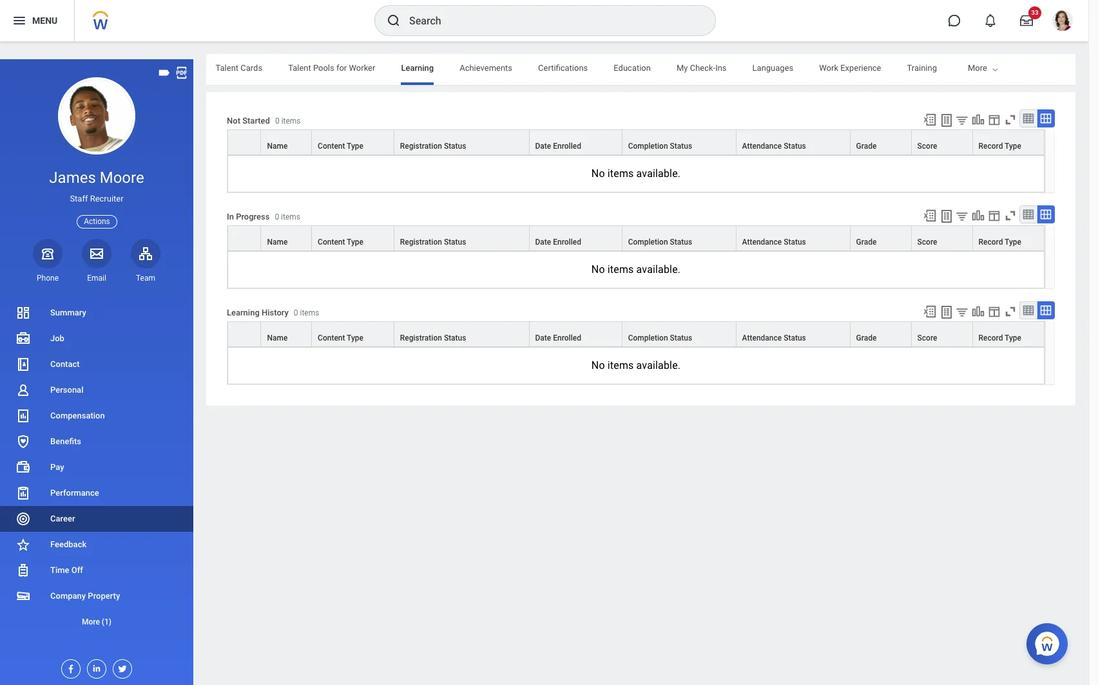 Task type: describe. For each thing, give the bounding box(es) containing it.
view printable version (pdf) image
[[175, 66, 189, 80]]

score button for history
[[912, 322, 972, 347]]

check-
[[690, 63, 716, 73]]

row for started
[[228, 130, 1045, 155]]

export to excel image for history
[[923, 305, 937, 319]]

team james moore element
[[131, 273, 161, 284]]

registration status for progress
[[400, 238, 466, 247]]

registration for started
[[400, 142, 442, 151]]

career
[[50, 514, 75, 524]]

registration status button for started
[[394, 130, 529, 155]]

company property image
[[15, 589, 31, 605]]

performance image
[[15, 486, 31, 502]]

performance
[[50, 489, 99, 498]]

attendance for in progress
[[742, 238, 782, 247]]

more for more
[[968, 63, 988, 73]]

fullscreen image for in progress
[[1004, 209, 1018, 223]]

time off image
[[15, 563, 31, 579]]

record for learning history
[[979, 334, 1003, 343]]

no items available. for not started
[[592, 168, 681, 180]]

grade for started
[[856, 142, 877, 151]]

pay link
[[0, 455, 193, 481]]

attendance status for in progress
[[742, 238, 806, 247]]

grade for history
[[856, 334, 877, 343]]

talent for talent pools for worker
[[288, 63, 311, 73]]

no for learning history
[[592, 360, 605, 372]]

twitter image
[[113, 661, 128, 675]]

expand/collapse chart image for history
[[971, 305, 986, 319]]

name for learning history
[[267, 334, 288, 343]]

name button for in progress
[[261, 226, 311, 251]]

more (1) button
[[0, 610, 193, 636]]

talent cards
[[216, 63, 262, 73]]

score for history
[[918, 334, 938, 343]]

company
[[50, 592, 86, 601]]

completion for not started
[[628, 142, 668, 151]]

attendance for learning history
[[742, 334, 782, 343]]

actions
[[84, 217, 110, 226]]

completion status for in progress
[[628, 238, 692, 247]]

languages
[[753, 63, 794, 73]]

completion status button for learning history
[[622, 322, 736, 347]]

grade button for in progress
[[851, 226, 911, 251]]

record type for progress
[[979, 238, 1022, 247]]

more for more (1)
[[82, 618, 100, 627]]

available. for learning history
[[637, 360, 681, 372]]

completion for in progress
[[628, 238, 668, 247]]

cards
[[241, 63, 262, 73]]

export to worksheets image for not started
[[939, 113, 955, 128]]

education
[[614, 63, 651, 73]]

click to view/edit grid preferences image for started
[[988, 113, 1002, 127]]

summary image
[[15, 306, 31, 321]]

toolbar for in progress
[[917, 206, 1055, 226]]

record type for started
[[979, 142, 1022, 151]]

compensation image
[[15, 409, 31, 424]]

export to excel image for started
[[923, 113, 937, 127]]

content type button for not started
[[312, 130, 394, 155]]

experience
[[841, 63, 882, 73]]

team
[[136, 274, 155, 283]]

date enrolled for started
[[535, 142, 581, 151]]

select to filter grid data image for history
[[955, 306, 970, 319]]

expand table image for not started
[[1040, 112, 1053, 125]]

date enrolled button for learning history
[[530, 322, 622, 347]]

performance link
[[0, 481, 193, 507]]

in progress 0 items
[[227, 212, 300, 222]]

moore
[[100, 169, 144, 187]]

record for in progress
[[979, 238, 1003, 247]]

benefits
[[50, 437, 81, 447]]

items inside not started 0 items
[[281, 117, 301, 126]]

staff
[[70, 194, 88, 204]]

talent pools for worker
[[288, 63, 375, 73]]

table image for learning history
[[1022, 304, 1035, 317]]

property
[[88, 592, 120, 601]]

actions button
[[77, 215, 117, 229]]

fullscreen image
[[1004, 113, 1018, 127]]

expand/collapse chart image
[[971, 209, 986, 223]]

more (1) button
[[0, 615, 193, 630]]

contact image
[[15, 357, 31, 373]]

content type for progress
[[318, 238, 364, 247]]

status for completion status popup button related to in progress
[[670, 238, 692, 247]]

recruiter
[[90, 194, 124, 204]]

history
[[262, 308, 289, 318]]

training
[[907, 63, 937, 73]]

record type button for progress
[[973, 226, 1044, 251]]

33 button
[[1013, 6, 1042, 35]]

feedback
[[50, 540, 87, 550]]

contact
[[50, 360, 80, 369]]

date enrolled button for not started
[[530, 130, 622, 155]]

score for started
[[918, 142, 938, 151]]

attendance status button for progress
[[737, 226, 850, 251]]

summary link
[[0, 300, 193, 326]]

for
[[336, 63, 347, 73]]

learning history 0 items
[[227, 308, 319, 318]]

export to worksheets image for in progress
[[939, 209, 955, 224]]

email
[[87, 274, 106, 283]]

work
[[819, 63, 839, 73]]

no for in progress
[[592, 264, 605, 276]]

table image
[[1022, 208, 1035, 221]]

content type for history
[[318, 334, 364, 343]]

ins
[[716, 63, 727, 73]]

menu
[[32, 15, 58, 26]]

linkedin image
[[88, 661, 102, 674]]

select to filter grid data image
[[955, 210, 970, 223]]

career image
[[15, 512, 31, 527]]

status for completion status popup button related to learning history
[[670, 334, 692, 343]]

pay
[[50, 463, 64, 472]]

time
[[50, 566, 69, 576]]

benefits link
[[0, 429, 193, 455]]

tag image
[[157, 66, 171, 80]]

items inside in progress 0 items
[[281, 213, 300, 222]]

company property
[[50, 592, 120, 601]]

items inside the learning history 0 items
[[300, 309, 319, 318]]

content type for started
[[318, 142, 364, 151]]

name button for learning history
[[261, 322, 311, 347]]

score button for progress
[[912, 226, 972, 251]]

job link
[[0, 326, 193, 352]]

click to view/edit grid preferences image for progress
[[988, 209, 1002, 223]]

content for started
[[318, 142, 345, 151]]

registration for history
[[400, 334, 442, 343]]

work experience
[[819, 63, 882, 73]]

attendance status for learning history
[[742, 334, 806, 343]]

pay image
[[15, 460, 31, 476]]

table image for not started
[[1022, 112, 1035, 125]]

completion status button for not started
[[622, 130, 736, 155]]

notifications large image
[[984, 14, 997, 27]]



Task type: vqa. For each thing, say whether or not it's contained in the screenshot.
Currently Active POPUP BUTTON
no



Task type: locate. For each thing, give the bounding box(es) containing it.
1 completion status button from the top
[[622, 130, 736, 155]]

expand table image
[[1040, 112, 1053, 125], [1040, 304, 1053, 317]]

3 enrolled from the top
[[553, 334, 581, 343]]

export to worksheets image
[[939, 113, 955, 128], [939, 209, 955, 224]]

export to excel image left select to filter grid data image
[[923, 209, 937, 223]]

not
[[227, 116, 240, 126]]

expand/collapse chart image for started
[[971, 113, 986, 127]]

date for in progress
[[535, 238, 551, 247]]

name down in progress 0 items
[[267, 238, 288, 247]]

2 vertical spatial record
[[979, 334, 1003, 343]]

0 vertical spatial registration
[[400, 142, 442, 151]]

learning left history
[[227, 308, 260, 318]]

job
[[50, 334, 64, 344]]

date enrolled button for in progress
[[530, 226, 622, 251]]

row for progress
[[228, 226, 1045, 252]]

1 name button from the top
[[261, 130, 311, 155]]

0 vertical spatial registration status
[[400, 142, 466, 151]]

2 date from the top
[[535, 238, 551, 247]]

0 vertical spatial record type button
[[973, 130, 1044, 155]]

date for learning history
[[535, 334, 551, 343]]

attendance status button for started
[[737, 130, 850, 155]]

0 vertical spatial click to view/edit grid preferences image
[[988, 113, 1002, 127]]

3 attendance status button from the top
[[737, 322, 850, 347]]

0 vertical spatial export to worksheets image
[[939, 113, 955, 128]]

mail image
[[89, 246, 104, 262]]

no
[[592, 168, 605, 180], [592, 264, 605, 276], [592, 360, 605, 372]]

2 vertical spatial date enrolled
[[535, 334, 581, 343]]

menu banner
[[0, 0, 1089, 41]]

name button down not started 0 items
[[261, 130, 311, 155]]

registration status for started
[[400, 142, 466, 151]]

1 vertical spatial export to excel image
[[923, 209, 937, 223]]

1 vertical spatial more
[[82, 618, 100, 627]]

more inside dropdown button
[[82, 618, 100, 627]]

2 content type from the top
[[318, 238, 364, 247]]

2 score button from the top
[[912, 226, 972, 251]]

2 fullscreen image from the top
[[1004, 305, 1018, 319]]

compensation
[[50, 411, 105, 421]]

enrolled for learning history
[[553, 334, 581, 343]]

record type down expand/collapse chart icon
[[979, 238, 1022, 247]]

0 vertical spatial date enrolled button
[[530, 130, 622, 155]]

2 vertical spatial completion
[[628, 334, 668, 343]]

achievements
[[460, 63, 513, 73]]

click to view/edit grid preferences image right expand/collapse chart icon
[[988, 209, 1002, 223]]

0 vertical spatial learning
[[401, 63, 434, 73]]

0 vertical spatial fullscreen image
[[1004, 209, 1018, 223]]

click to view/edit grid preferences image
[[988, 113, 1002, 127], [988, 209, 1002, 223]]

2 vertical spatial available.
[[637, 360, 681, 372]]

export to worksheets image left select to filter grid data image
[[939, 209, 955, 224]]

0 right started
[[275, 117, 280, 126]]

record type button for started
[[973, 130, 1044, 155]]

click to view/edit grid preferences image
[[988, 305, 1002, 319]]

1 content type from the top
[[318, 142, 364, 151]]

1 vertical spatial no
[[592, 264, 605, 276]]

2 vertical spatial score button
[[912, 322, 972, 347]]

completion status
[[628, 142, 692, 151], [628, 238, 692, 247], [628, 334, 692, 343]]

personal image
[[15, 383, 31, 398]]

1 grade button from the top
[[851, 130, 911, 155]]

record type button for history
[[973, 322, 1044, 347]]

view team image
[[138, 246, 153, 262]]

0 vertical spatial content type button
[[312, 130, 394, 155]]

grade button for learning history
[[851, 322, 911, 347]]

2 date enrolled button from the top
[[530, 226, 622, 251]]

toolbar for not started
[[917, 110, 1055, 130]]

3 grade from the top
[[856, 334, 877, 343]]

0 vertical spatial expand/collapse chart image
[[971, 113, 986, 127]]

1 vertical spatial name button
[[261, 226, 311, 251]]

0 vertical spatial date
[[535, 142, 551, 151]]

3 record type button from the top
[[973, 322, 1044, 347]]

no items available. for in progress
[[592, 264, 681, 276]]

talent
[[216, 63, 239, 73], [288, 63, 311, 73]]

started
[[242, 116, 270, 126]]

personal
[[50, 385, 83, 395]]

2 score from the top
[[918, 238, 938, 247]]

0 vertical spatial completion status button
[[622, 130, 736, 155]]

1 vertical spatial 0
[[275, 213, 279, 222]]

table image right fullscreen image
[[1022, 112, 1035, 125]]

1 vertical spatial select to filter grid data image
[[955, 306, 970, 319]]

james
[[49, 169, 96, 187]]

expand/collapse chart image
[[971, 113, 986, 127], [971, 305, 986, 319]]

2 vertical spatial enrolled
[[553, 334, 581, 343]]

registration status for history
[[400, 334, 466, 343]]

2 content type button from the top
[[312, 226, 394, 251]]

3 name from the top
[[267, 334, 288, 343]]

more left (1)
[[82, 618, 100, 627]]

1 vertical spatial learning
[[227, 308, 260, 318]]

registration status button for history
[[394, 322, 529, 347]]

more
[[968, 63, 988, 73], [82, 618, 100, 627]]

3 attendance status from the top
[[742, 334, 806, 343]]

2 attendance from the top
[[742, 238, 782, 247]]

talent left pools
[[288, 63, 311, 73]]

0 vertical spatial toolbar
[[917, 110, 1055, 130]]

1 vertical spatial completion status
[[628, 238, 692, 247]]

2 completion from the top
[[628, 238, 668, 247]]

2 completion status button from the top
[[622, 226, 736, 251]]

fullscreen image
[[1004, 209, 1018, 223], [1004, 305, 1018, 319]]

date enrolled for history
[[535, 334, 581, 343]]

1 vertical spatial toolbar
[[917, 206, 1055, 226]]

1 vertical spatial grade
[[856, 238, 877, 247]]

talent left cards
[[216, 63, 239, 73]]

expand table image right fullscreen image
[[1040, 112, 1053, 125]]

date enrolled for progress
[[535, 238, 581, 247]]

my
[[677, 63, 688, 73]]

2 registration status from the top
[[400, 238, 466, 247]]

0 vertical spatial expand table image
[[1040, 112, 1053, 125]]

2 record from the top
[[979, 238, 1003, 247]]

0 vertical spatial content
[[318, 142, 345, 151]]

1 content type button from the top
[[312, 130, 394, 155]]

content type
[[318, 142, 364, 151], [318, 238, 364, 247], [318, 334, 364, 343]]

completion status for learning history
[[628, 334, 692, 343]]

toolbar for learning history
[[917, 302, 1055, 322]]

learning for learning history 0 items
[[227, 308, 260, 318]]

phone image
[[39, 246, 57, 262]]

more (1)
[[82, 618, 112, 627]]

inbox large image
[[1020, 14, 1033, 27]]

record type for history
[[979, 334, 1022, 343]]

2 name button from the top
[[261, 226, 311, 251]]

more down the notifications large image
[[968, 63, 988, 73]]

items
[[281, 117, 301, 126], [608, 168, 634, 180], [281, 213, 300, 222], [608, 264, 634, 276], [300, 309, 319, 318], [608, 360, 634, 372]]

status for completion status popup button associated with not started
[[670, 142, 692, 151]]

registration status button
[[394, 130, 529, 155], [394, 226, 529, 251], [394, 322, 529, 347]]

name button
[[261, 130, 311, 155], [261, 226, 311, 251], [261, 322, 311, 347]]

0 vertical spatial record type
[[979, 142, 1022, 151]]

attendance
[[742, 142, 782, 151], [742, 238, 782, 247], [742, 334, 782, 343]]

1 horizontal spatial more
[[968, 63, 988, 73]]

profile logan mcneil image
[[1053, 10, 1073, 34]]

completion status button for in progress
[[622, 226, 736, 251]]

0 right progress
[[275, 213, 279, 222]]

attendance status
[[742, 142, 806, 151], [742, 238, 806, 247], [742, 334, 806, 343]]

completion status for not started
[[628, 142, 692, 151]]

attendance status for not started
[[742, 142, 806, 151]]

list
[[0, 300, 193, 636]]

1 horizontal spatial learning
[[401, 63, 434, 73]]

0 inside in progress 0 items
[[275, 213, 279, 222]]

1 registration status from the top
[[400, 142, 466, 151]]

2 vertical spatial attendance
[[742, 334, 782, 343]]

benefits image
[[15, 434, 31, 450]]

2 vertical spatial grade
[[856, 334, 877, 343]]

content type button
[[312, 130, 394, 155], [312, 226, 394, 251], [312, 322, 394, 347]]

1 no items available. from the top
[[592, 168, 681, 180]]

name down history
[[267, 334, 288, 343]]

3 content type button from the top
[[312, 322, 394, 347]]

1 vertical spatial export to worksheets image
[[939, 209, 955, 224]]

worker
[[349, 63, 375, 73]]

0 vertical spatial table image
[[1022, 112, 1035, 125]]

2 vertical spatial date
[[535, 334, 551, 343]]

row for history
[[228, 322, 1045, 348]]

status for registration status popup button for started
[[444, 142, 466, 151]]

expand table image for learning history
[[1040, 304, 1053, 317]]

1 row from the top
[[228, 130, 1045, 155]]

0 vertical spatial name button
[[261, 130, 311, 155]]

0
[[275, 117, 280, 126], [275, 213, 279, 222], [294, 309, 298, 318]]

feedback image
[[15, 538, 31, 553]]

expand table image right click to view/edit grid preferences image
[[1040, 304, 1053, 317]]

content type button for in progress
[[312, 226, 394, 251]]

(1)
[[102, 618, 112, 627]]

0 vertical spatial available.
[[637, 168, 681, 180]]

export to excel image left export to worksheets icon
[[923, 305, 937, 319]]

record for not started
[[979, 142, 1003, 151]]

1 vertical spatial name
[[267, 238, 288, 247]]

3 registration from the top
[[400, 334, 442, 343]]

my check-ins
[[677, 63, 727, 73]]

0 for not started
[[275, 117, 280, 126]]

select to filter grid data image for started
[[955, 113, 970, 127]]

1 date enrolled button from the top
[[530, 130, 622, 155]]

2 grade from the top
[[856, 238, 877, 247]]

0 horizontal spatial more
[[82, 618, 100, 627]]

in
[[227, 212, 234, 222]]

score button for started
[[912, 130, 972, 155]]

tab list
[[0, 54, 937, 85]]

1 vertical spatial completion status button
[[622, 226, 736, 251]]

2 no from the top
[[592, 264, 605, 276]]

status for registration status popup button associated with progress
[[444, 238, 466, 247]]

0 vertical spatial grade button
[[851, 130, 911, 155]]

completion for learning history
[[628, 334, 668, 343]]

name
[[267, 142, 288, 151], [267, 238, 288, 247], [267, 334, 288, 343]]

content
[[318, 142, 345, 151], [318, 238, 345, 247], [318, 334, 345, 343]]

3 content from the top
[[318, 334, 345, 343]]

grade for progress
[[856, 238, 877, 247]]

enrolled for in progress
[[553, 238, 581, 247]]

3 completion status button from the top
[[622, 322, 736, 347]]

export to excel image down training
[[923, 113, 937, 127]]

enrolled for not started
[[553, 142, 581, 151]]

expand/collapse chart image left fullscreen image
[[971, 113, 986, 127]]

date for not started
[[535, 142, 551, 151]]

0 vertical spatial date enrolled
[[535, 142, 581, 151]]

1 vertical spatial date enrolled
[[535, 238, 581, 247]]

3 registration status from the top
[[400, 334, 466, 343]]

1 grade from the top
[[856, 142, 877, 151]]

1 score button from the top
[[912, 130, 972, 155]]

fullscreen image for learning history
[[1004, 305, 1018, 319]]

2 vertical spatial attendance status
[[742, 334, 806, 343]]

grade button
[[851, 130, 911, 155], [851, 226, 911, 251], [851, 322, 911, 347]]

content for progress
[[318, 238, 345, 247]]

type
[[347, 142, 364, 151], [1005, 142, 1022, 151], [347, 238, 364, 247], [1005, 238, 1022, 247], [347, 334, 364, 343], [1005, 334, 1022, 343]]

export to excel image
[[923, 113, 937, 127], [923, 209, 937, 223], [923, 305, 937, 319]]

no for not started
[[592, 168, 605, 180]]

time off link
[[0, 558, 193, 584]]

score button
[[912, 130, 972, 155], [912, 226, 972, 251], [912, 322, 972, 347]]

0 vertical spatial 0
[[275, 117, 280, 126]]

learning for learning
[[401, 63, 434, 73]]

email button
[[82, 239, 112, 284]]

1 available. from the top
[[637, 168, 681, 180]]

click to view/edit grid preferences image left fullscreen image
[[988, 113, 1002, 127]]

company property link
[[0, 584, 193, 610]]

1 vertical spatial content
[[318, 238, 345, 247]]

registration status
[[400, 142, 466, 151], [400, 238, 466, 247], [400, 334, 466, 343]]

1 vertical spatial date
[[535, 238, 551, 247]]

name for not started
[[267, 142, 288, 151]]

export to worksheets image left fullscreen image
[[939, 113, 955, 128]]

attendance status button
[[737, 130, 850, 155], [737, 226, 850, 251], [737, 322, 850, 347]]

score
[[918, 142, 938, 151], [918, 238, 938, 247], [918, 334, 938, 343]]

name down not started 0 items
[[267, 142, 288, 151]]

2 vertical spatial completion status
[[628, 334, 692, 343]]

expand table image
[[1040, 208, 1053, 221]]

phone
[[37, 274, 59, 283]]

2 talent from the left
[[288, 63, 311, 73]]

3 available. from the top
[[637, 360, 681, 372]]

table image
[[1022, 112, 1035, 125], [1022, 304, 1035, 317]]

3 content type from the top
[[318, 334, 364, 343]]

0 vertical spatial score
[[918, 142, 938, 151]]

no items available.
[[592, 168, 681, 180], [592, 264, 681, 276], [592, 360, 681, 372]]

2 vertical spatial content
[[318, 334, 345, 343]]

progress
[[236, 212, 270, 222]]

0 inside not started 0 items
[[275, 117, 280, 126]]

3 row from the top
[[228, 322, 1045, 348]]

3 grade button from the top
[[851, 322, 911, 347]]

3 score button from the top
[[912, 322, 972, 347]]

name button for not started
[[261, 130, 311, 155]]

list containing summary
[[0, 300, 193, 636]]

2 no items available. from the top
[[592, 264, 681, 276]]

0 inside the learning history 0 items
[[294, 309, 298, 318]]

3 date enrolled from the top
[[535, 334, 581, 343]]

record type button down fullscreen image
[[973, 130, 1044, 155]]

status
[[444, 142, 466, 151], [670, 142, 692, 151], [784, 142, 806, 151], [444, 238, 466, 247], [670, 238, 692, 247], [784, 238, 806, 247], [444, 334, 466, 343], [670, 334, 692, 343], [784, 334, 806, 343]]

1 name from the top
[[267, 142, 288, 151]]

0 right history
[[294, 309, 298, 318]]

record type button down click to view/edit grid preferences image
[[973, 322, 1044, 347]]

1 vertical spatial attendance status button
[[737, 226, 850, 251]]

2 enrolled from the top
[[553, 238, 581, 247]]

0 vertical spatial content type
[[318, 142, 364, 151]]

1 attendance from the top
[[742, 142, 782, 151]]

3 completion from the top
[[628, 334, 668, 343]]

0 vertical spatial attendance status button
[[737, 130, 850, 155]]

2 row from the top
[[228, 226, 1045, 252]]

2 attendance status from the top
[[742, 238, 806, 247]]

0 vertical spatial attendance status
[[742, 142, 806, 151]]

1 vertical spatial table image
[[1022, 304, 1035, 317]]

2 registration status button from the top
[[394, 226, 529, 251]]

name button down history
[[261, 322, 311, 347]]

contact link
[[0, 352, 193, 378]]

2 record type from the top
[[979, 238, 1022, 247]]

3 record type from the top
[[979, 334, 1022, 343]]

1 completion status from the top
[[628, 142, 692, 151]]

1 attendance status from the top
[[742, 142, 806, 151]]

staff recruiter
[[70, 194, 124, 204]]

2 vertical spatial score
[[918, 334, 938, 343]]

1 horizontal spatial talent
[[288, 63, 311, 73]]

date
[[535, 142, 551, 151], [535, 238, 551, 247], [535, 334, 551, 343]]

job image
[[15, 331, 31, 347]]

available.
[[637, 168, 681, 180], [637, 264, 681, 276], [637, 360, 681, 372]]

available. for in progress
[[637, 264, 681, 276]]

james moore
[[49, 169, 144, 187]]

expand/collapse chart image left click to view/edit grid preferences image
[[971, 305, 986, 319]]

1 record type button from the top
[[973, 130, 1044, 155]]

select to filter grid data image right export to worksheets icon
[[955, 306, 970, 319]]

record type
[[979, 142, 1022, 151], [979, 238, 1022, 247], [979, 334, 1022, 343]]

1 vertical spatial score button
[[912, 226, 972, 251]]

registration
[[400, 142, 442, 151], [400, 238, 442, 247], [400, 334, 442, 343]]

learning down search image
[[401, 63, 434, 73]]

0 vertical spatial export to excel image
[[923, 113, 937, 127]]

tab list containing talent cards
[[0, 54, 937, 85]]

0 vertical spatial more
[[968, 63, 988, 73]]

1 date from the top
[[535, 142, 551, 151]]

2 name from the top
[[267, 238, 288, 247]]

completion status button
[[622, 130, 736, 155], [622, 226, 736, 251], [622, 322, 736, 347]]

0 vertical spatial registration status button
[[394, 130, 529, 155]]

1 record from the top
[[979, 142, 1003, 151]]

1 completion from the top
[[628, 142, 668, 151]]

2 vertical spatial export to excel image
[[923, 305, 937, 319]]

2 registration from the top
[[400, 238, 442, 247]]

1 vertical spatial record type button
[[973, 226, 1044, 251]]

3 no items available. from the top
[[592, 360, 681, 372]]

1 talent from the left
[[216, 63, 239, 73]]

no items available. for learning history
[[592, 360, 681, 372]]

select to filter grid data image left fullscreen image
[[955, 113, 970, 127]]

grade button for not started
[[851, 130, 911, 155]]

2 available. from the top
[[637, 264, 681, 276]]

record type button down table icon
[[973, 226, 1044, 251]]

1 vertical spatial date enrolled button
[[530, 226, 622, 251]]

registration for progress
[[400, 238, 442, 247]]

2 vertical spatial content type button
[[312, 322, 394, 347]]

2 content from the top
[[318, 238, 345, 247]]

content for history
[[318, 334, 345, 343]]

3 record from the top
[[979, 334, 1003, 343]]

summary
[[50, 308, 86, 318]]

name for in progress
[[267, 238, 288, 247]]

0 vertical spatial enrolled
[[553, 142, 581, 151]]

0 horizontal spatial talent
[[216, 63, 239, 73]]

1 score from the top
[[918, 142, 938, 151]]

3 completion status from the top
[[628, 334, 692, 343]]

phone james moore element
[[33, 273, 63, 284]]

0 vertical spatial no items available.
[[592, 168, 681, 180]]

2 grade button from the top
[[851, 226, 911, 251]]

2 attendance status button from the top
[[737, 226, 850, 251]]

fullscreen image right click to view/edit grid preferences image
[[1004, 305, 1018, 319]]

2 vertical spatial record type button
[[973, 322, 1044, 347]]

1 vertical spatial row
[[228, 226, 1045, 252]]

3 no from the top
[[592, 360, 605, 372]]

1 vertical spatial record
[[979, 238, 1003, 247]]

row
[[228, 130, 1045, 155], [228, 226, 1045, 252], [228, 322, 1045, 348]]

toolbar
[[917, 110, 1055, 130], [917, 206, 1055, 226], [917, 302, 1055, 322]]

2 vertical spatial no items available.
[[592, 360, 681, 372]]

2 vertical spatial registration status button
[[394, 322, 529, 347]]

0 vertical spatial no
[[592, 168, 605, 180]]

2 vertical spatial registration
[[400, 334, 442, 343]]

1 vertical spatial record type
[[979, 238, 1022, 247]]

enrolled
[[553, 142, 581, 151], [553, 238, 581, 247], [553, 334, 581, 343]]

talent for talent cards
[[216, 63, 239, 73]]

2 vertical spatial name
[[267, 334, 288, 343]]

0 vertical spatial grade
[[856, 142, 877, 151]]

1 no from the top
[[592, 168, 605, 180]]

record
[[979, 142, 1003, 151], [979, 238, 1003, 247], [979, 334, 1003, 343]]

1 vertical spatial registration status
[[400, 238, 466, 247]]

1 vertical spatial enrolled
[[553, 238, 581, 247]]

3 score from the top
[[918, 334, 938, 343]]

33
[[1032, 9, 1039, 16]]

off
[[71, 566, 83, 576]]

2 vertical spatial date enrolled button
[[530, 322, 622, 347]]

2 date enrolled from the top
[[535, 238, 581, 247]]

certifications
[[538, 63, 588, 73]]

0 vertical spatial select to filter grid data image
[[955, 113, 970, 127]]

0 vertical spatial completion
[[628, 142, 668, 151]]

export to excel image for progress
[[923, 209, 937, 223]]

2 completion status from the top
[[628, 238, 692, 247]]

team link
[[131, 239, 161, 284]]

2 record type button from the top
[[973, 226, 1044, 251]]

registration status button for progress
[[394, 226, 529, 251]]

2 vertical spatial completion status button
[[622, 322, 736, 347]]

0 vertical spatial score button
[[912, 130, 972, 155]]

1 fullscreen image from the top
[[1004, 209, 1018, 223]]

menu button
[[0, 0, 74, 41]]

available. for not started
[[637, 168, 681, 180]]

0 for learning history
[[294, 309, 298, 318]]

3 date enrolled button from the top
[[530, 322, 622, 347]]

content type button for learning history
[[312, 322, 394, 347]]

time off
[[50, 566, 83, 576]]

Search Workday  search field
[[409, 6, 689, 35]]

1 registration from the top
[[400, 142, 442, 151]]

1 registration status button from the top
[[394, 130, 529, 155]]

0 vertical spatial record
[[979, 142, 1003, 151]]

2 vertical spatial no
[[592, 360, 605, 372]]

pools
[[313, 63, 334, 73]]

3 date from the top
[[535, 334, 551, 343]]

2 vertical spatial content type
[[318, 334, 364, 343]]

1 date enrolled from the top
[[535, 142, 581, 151]]

grade
[[856, 142, 877, 151], [856, 238, 877, 247], [856, 334, 877, 343]]

workday assistant region
[[1027, 619, 1073, 665]]

1 vertical spatial completion
[[628, 238, 668, 247]]

3 registration status button from the top
[[394, 322, 529, 347]]

3 attendance from the top
[[742, 334, 782, 343]]

status for registration status popup button associated with history
[[444, 334, 466, 343]]

1 enrolled from the top
[[553, 142, 581, 151]]

career link
[[0, 507, 193, 532]]

2 vertical spatial row
[[228, 322, 1045, 348]]

fullscreen image left table icon
[[1004, 209, 1018, 223]]

not started 0 items
[[227, 116, 301, 126]]

record type down fullscreen image
[[979, 142, 1022, 151]]

1 vertical spatial no items available.
[[592, 264, 681, 276]]

facebook image
[[62, 661, 76, 675]]

table image right click to view/edit grid preferences image
[[1022, 304, 1035, 317]]

personal link
[[0, 378, 193, 404]]

feedback link
[[0, 532, 193, 558]]

1 vertical spatial registration
[[400, 238, 442, 247]]

justify image
[[12, 13, 27, 28]]

learning
[[401, 63, 434, 73], [227, 308, 260, 318]]

search image
[[386, 13, 402, 28]]

phone button
[[33, 239, 63, 284]]

completion
[[628, 142, 668, 151], [628, 238, 668, 247], [628, 334, 668, 343]]

email james moore element
[[82, 273, 112, 284]]

compensation link
[[0, 404, 193, 429]]

name button down in progress 0 items
[[261, 226, 311, 251]]

attendance status button for history
[[737, 322, 850, 347]]

navigation pane region
[[0, 59, 193, 686]]

1 record type from the top
[[979, 142, 1022, 151]]

0 vertical spatial name
[[267, 142, 288, 151]]

record type down click to view/edit grid preferences image
[[979, 334, 1022, 343]]

2 vertical spatial attendance status button
[[737, 322, 850, 347]]

1 attendance status button from the top
[[737, 130, 850, 155]]

2 vertical spatial record type
[[979, 334, 1022, 343]]

1 content from the top
[[318, 142, 345, 151]]

1 vertical spatial expand/collapse chart image
[[971, 305, 986, 319]]

select to filter grid data image
[[955, 113, 970, 127], [955, 306, 970, 319]]

export to worksheets image
[[939, 305, 955, 320]]

3 name button from the top
[[261, 322, 311, 347]]



